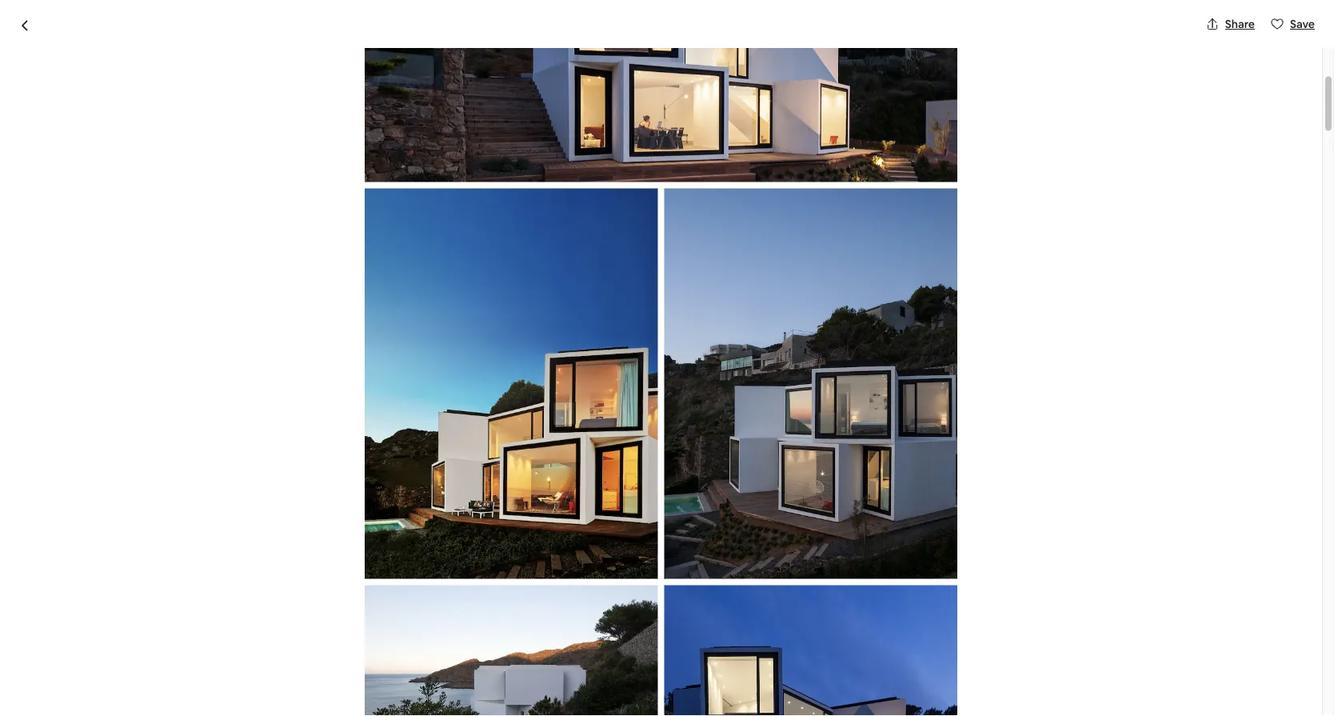Task type: describe. For each thing, give the bounding box(es) containing it.
share button
[[1200, 10, 1262, 38]]

sunflower
[[213, 82, 312, 108]]

dialog containing share
[[0, 0, 1335, 716]]

el
[[333, 116, 342, 130]]

solà-
[[318, 667, 344, 681]]

5
[[357, 583, 364, 599]]

la
[[386, 116, 395, 130]]

sunflower house image 5 image
[[892, 348, 1110, 531]]

cadaval & solà-morales
[[264, 667, 384, 681]]

selva,
[[397, 116, 428, 130]]

3
[[405, 583, 412, 599]]

sunflower house image 4 image
[[892, 152, 1110, 341]]

entire
[[213, 555, 262, 578]]

save
[[1291, 17, 1316, 31]]

before
[[859, 600, 893, 614]]

total
[[831, 600, 856, 614]]

baths
[[415, 583, 448, 599]]

share
[[1226, 17, 1256, 31]]



Task type: vqa. For each thing, say whether or not it's contained in the screenshot.
With related to Manuel
no



Task type: locate. For each thing, give the bounding box(es) containing it.
beds
[[367, 583, 396, 599]]

sunflower house image 2 image
[[668, 152, 886, 341]]

listing image 5 image
[[665, 585, 958, 716], [665, 585, 958, 716]]

dialog
[[0, 0, 1335, 716]]

sunflower house image 1 image
[[213, 152, 661, 531]]

·
[[399, 583, 402, 599]]

house
[[316, 82, 378, 108]]

cadaval
[[264, 667, 306, 681]]

learn more about the host, geoff. image
[[691, 556, 736, 601], [691, 556, 736, 601]]

de
[[370, 116, 384, 130]]

save button
[[1265, 10, 1322, 38]]

catalonia,
[[430, 116, 483, 130]]

12/8/2023
[[840, 654, 893, 669]]

12/8/2023 button
[[831, 633, 1089, 678]]

listing image 1 image
[[365, 0, 958, 182], [365, 0, 958, 182]]

taxes
[[896, 600, 924, 614]]

&
[[308, 667, 316, 681]]

sunflower house image 3 image
[[668, 348, 886, 531]]

el port de la selva, catalonia, spain button
[[333, 114, 514, 133]]

hosted
[[317, 555, 375, 578]]

by geoff
[[379, 555, 451, 578]]

spain
[[486, 116, 514, 130]]

None search field
[[521, 13, 802, 51]]

morales
[[344, 667, 384, 681]]

sunflower house el port de la selva, catalonia, spain
[[213, 82, 514, 130]]

listing image 4 image
[[365, 585, 658, 716], [365, 585, 658, 716]]

port
[[345, 116, 368, 130]]

home
[[266, 555, 313, 578]]

listing image 3 image
[[665, 189, 958, 579], [665, 189, 958, 579]]

listing image 2 image
[[365, 189, 658, 579], [365, 189, 658, 579]]

$1,939
[[831, 576, 884, 599]]

entire home hosted by geoff 5 beds · 3 baths
[[213, 555, 451, 599]]

$1,939 total before taxes
[[831, 576, 924, 614]]



